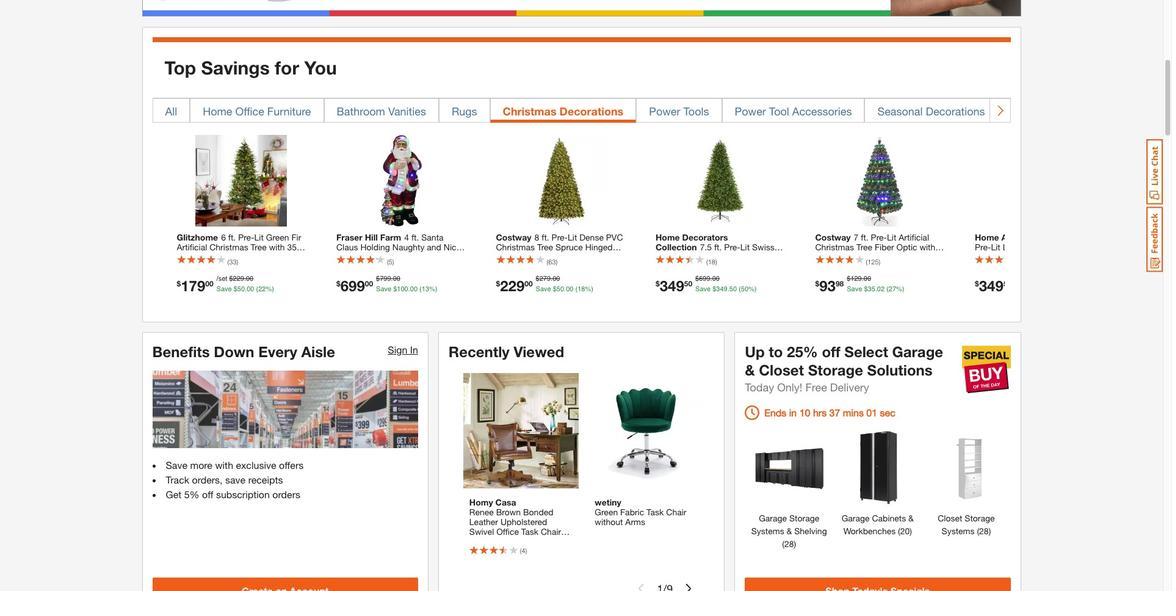 Task type: vqa. For each thing, say whether or not it's contained in the screenshot.


Task type: describe. For each thing, give the bounding box(es) containing it.
benefits down every aisle
[[152, 343, 335, 360]]

storage inside up to 25% off select garage & closet storage solutions today only! free delivery
[[809, 361, 864, 379]]

( inside $ 349 50 $ 699 . 00 save $ 349 . 50 ( 50 %)
[[739, 285, 741, 293]]

artificial inside 7 ft. pre-lit artificial christmas tree fiber optic with multi-color led lights and stand
[[899, 232, 930, 243]]

power for power tool accessories
[[735, 104, 767, 118]]

renee brown bonded leather upholstered swivel office task chair with wood base image
[[464, 373, 579, 489]]

garage cabinets & workbenches product image image
[[840, 430, 916, 506]]

tree inside 8 ft. pre-lit dense pvc christmas tree spruce hinged with 880 led lights and stand
[[538, 242, 554, 252]]

wetiny
[[595, 497, 622, 508]]

with inside 8 ft. pre-lit dense pvc christmas tree spruce hinged with 880 led lights and stand
[[496, 252, 512, 262]]

up to 25% off select garage & closet storage solutions today only! free delivery
[[745, 343, 944, 394]]

christmas decorations
[[503, 104, 624, 118]]

recently viewed
[[449, 343, 565, 360]]

129
[[851, 275, 862, 283]]

& inside garage storage systems & shelving ( 28 )
[[787, 526, 793, 536]]

%) for 93
[[897, 285, 905, 293]]

garage storage systems & shelving ( 28 )
[[752, 513, 828, 549]]

699 inside '$ 699 00 $ 799 . 00 save $ 100 . 00 ( 13 %)'
[[341, 277, 365, 294]]

and for 229
[[575, 252, 590, 262]]

power tools
[[650, 104, 710, 118]]

without
[[595, 517, 623, 527]]

live chat image
[[1147, 139, 1164, 205]]

savings
[[201, 57, 270, 79]]

ft. for 699
[[412, 232, 419, 243]]

save for 699
[[376, 285, 392, 293]]

229 inside $ 229 00 $ 279 . 00 save $ 50 . 00 ( 18 %)
[[500, 277, 525, 294]]

lit for 179
[[254, 232, 264, 243]]

4 ft. santa claus holding naughty and nice scroll with long-lasting led lights
[[337, 232, 461, 272]]

viewed
[[514, 343, 565, 360]]

down
[[214, 343, 254, 360]]

in
[[410, 344, 418, 355]]

green inside wetiny green fabric task chair without arms
[[595, 507, 618, 518]]

50 inside $ 349 50
[[1004, 279, 1012, 288]]

bedroom furniture button
[[999, 98, 1116, 123]]

) for ( 125 )
[[879, 258, 881, 266]]

subscription
[[216, 489, 270, 501]]

fraser hill farm
[[337, 232, 402, 243]]

ft. for 229
[[542, 232, 550, 243]]

more
[[190, 460, 213, 471]]

& inside up to 25% off select garage & closet storage solutions today only! free delivery
[[745, 361, 755, 379]]

home for home office furniture
[[203, 104, 232, 118]]

green inside 6 ft. pre-lit green fir artificial christmas tree with 350 led lights 9 functional multi- color remote controller
[[266, 232, 289, 243]]

today only!
[[745, 380, 803, 394]]

nice
[[444, 242, 461, 252]]

multi- inside 7 ft. pre-lit artificial christmas tree fiber optic with multi-color led lights and stand
[[816, 252, 838, 262]]

furniture inside the 'home office furniture' button
[[267, 104, 311, 118]]

6 ft. pre-lit green fir artificial christmas tree with 350 led lights 9 functional multi- color remote controller
[[177, 232, 302, 272]]

( 125 )
[[867, 258, 881, 266]]

00 down spruce at the left top of the page
[[566, 285, 574, 293]]

optic
[[897, 242, 918, 252]]

4 ft. santa claus holding naughty and nice scroll with long-lasting led lights image
[[355, 135, 447, 227]]

%) for 349
[[749, 285, 757, 293]]

long-
[[379, 252, 401, 262]]

save inside save more with exclusive offers track orders, save receipts get 5% off subscription orders
[[166, 460, 188, 471]]

fir
[[292, 232, 301, 243]]

179
[[181, 277, 205, 294]]

27
[[889, 285, 897, 293]]

$ inside $ 349 50
[[976, 279, 980, 288]]

task inside wetiny green fabric task chair without arms
[[647, 507, 664, 518]]

fiber
[[875, 242, 895, 252]]

christmas inside 7 ft. pre-lit artificial christmas tree fiber optic with multi-color led lights and stand
[[816, 242, 855, 252]]

led for 699
[[432, 252, 448, 262]]

tree inside 7 ft. pre-lit artificial christmas tree fiber optic with multi-color led lights and stand
[[857, 242, 873, 252]]

00 left 22
[[247, 285, 254, 293]]

vanities
[[388, 104, 426, 118]]

lit for 93
[[888, 232, 897, 243]]

led for 229
[[531, 252, 547, 262]]

$ 179 00 /set $ 229 . 00 save $ 50 . 00 ( 22 %)
[[177, 275, 274, 294]]

workbenches
[[844, 526, 896, 536]]

lasting
[[401, 252, 429, 262]]

home decorators collection
[[656, 232, 728, 252]]

) for ( 28 )
[[989, 526, 992, 536]]

benefits
[[152, 343, 210, 360]]

50 inside $ 229 00 $ 279 . 00 save $ 50 . 00 ( 18 %)
[[557, 285, 565, 293]]

decorators
[[683, 232, 728, 243]]

glitzhome
[[177, 232, 218, 243]]

color
[[177, 262, 196, 272]]

00 left 799
[[365, 279, 373, 288]]

chair inside homy casa renee brown bonded leather upholstered swivel office task chair with wood base
[[541, 527, 562, 537]]

top savings for you
[[165, 57, 337, 79]]

home accents holiday
[[976, 232, 1068, 243]]

( inside garage storage systems & shelving ( 28 )
[[783, 539, 785, 549]]

25%
[[787, 343, 818, 360]]

in
[[790, 407, 797, 418]]

699 inside $ 349 50 $ 699 . 00 save $ 349 . 50 ( 50 %)
[[700, 275, 711, 283]]

20
[[901, 526, 910, 536]]

( inside $ 179 00 /set $ 229 . 00 save $ 50 . 00 ( 22 %)
[[256, 285, 259, 293]]

swivel
[[470, 527, 494, 537]]

/set
[[217, 275, 227, 283]]

1 horizontal spatial 4
[[522, 547, 526, 555]]

offers
[[279, 460, 304, 471]]

to
[[769, 343, 783, 360]]

bedroom
[[1011, 104, 1057, 118]]

track
[[166, 474, 189, 486]]

( 28 )
[[975, 526, 992, 536]]

color
[[838, 252, 859, 262]]

holiday
[[1038, 232, 1068, 243]]

homy
[[470, 497, 493, 508]]

$ 699 00 $ 799 . 00 save $ 100 . 00 ( 13 %)
[[337, 275, 438, 294]]

00 down controller
[[246, 275, 254, 283]]

scroll
[[337, 252, 358, 262]]

home for home decorators collection
[[656, 232, 680, 243]]

tree inside 6 ft. pre-lit green fir artificial christmas tree with 350 led lights 9 functional multi- color remote controller
[[251, 242, 267, 252]]

sec
[[881, 407, 896, 418]]

accessories
[[793, 104, 852, 118]]

christmas inside 6 ft. pre-lit green fir artificial christmas tree with 350 led lights 9 functional multi- color remote controller
[[210, 242, 248, 252]]

home office furniture
[[203, 104, 311, 118]]

229 inside $ 179 00 /set $ 229 . 00 save $ 50 . 00 ( 22 %)
[[233, 275, 244, 283]]

holding
[[361, 242, 390, 252]]

18 inside $ 229 00 $ 279 . 00 save $ 50 . 00 ( 18 %)
[[578, 285, 585, 293]]

35
[[868, 285, 876, 293]]

santa
[[422, 232, 444, 243]]

( 33 )
[[228, 258, 238, 266]]

receipts
[[248, 474, 283, 486]]

rugs
[[452, 104, 477, 118]]

decorations for seasonal decorations
[[926, 104, 986, 118]]

all
[[165, 104, 177, 118]]

00 inside $ 93 98 $ 129 . 00 save $ 35 . 02 ( 27 %)
[[864, 275, 872, 283]]

leather
[[470, 517, 499, 527]]

7.5 ft. pre-lit swiss mountain spruce artificial christmas tree with twinkly app controlled rgb lights image
[[675, 135, 767, 227]]

9
[[221, 252, 226, 262]]

ends
[[765, 407, 787, 418]]

home for home accents holiday
[[976, 232, 1000, 243]]

00 left '/set'
[[205, 279, 214, 288]]

home office furniture button
[[190, 98, 324, 123]]

closet storage systems product image image
[[929, 430, 1005, 506]]

led inside 6 ft. pre-lit green fir artificial christmas tree with 350 led lights 9 functional multi- color remote controller
[[177, 252, 193, 262]]

5%
[[184, 489, 200, 501]]

sign in link
[[388, 344, 418, 355]]

arms
[[626, 517, 646, 527]]

select
[[845, 343, 889, 360]]

) for ( 5 )
[[393, 258, 394, 266]]

closet storage systems
[[938, 513, 996, 536]]

upholstered
[[501, 517, 548, 527]]

bathroom
[[337, 104, 385, 118]]

63
[[549, 258, 556, 266]]

save
[[225, 474, 246, 486]]

costway for 93
[[816, 232, 851, 243]]

) inside garage storage systems & shelving ( 28 )
[[794, 539, 797, 549]]

garage storage systems & shelving product image image
[[752, 430, 828, 506]]

you
[[304, 57, 337, 79]]

279
[[540, 275, 551, 283]]

lit for 229
[[568, 232, 578, 243]]

tools
[[684, 104, 710, 118]]

furniture inside bedroom furniture button
[[1060, 104, 1104, 118]]

for
[[275, 57, 299, 79]]



Task type: locate. For each thing, give the bounding box(es) containing it.
chair right arms
[[667, 507, 687, 518]]

ft. inside 8 ft. pre-lit dense pvc christmas tree spruce hinged with 880 led lights and stand
[[542, 232, 550, 243]]

349 for $ 349 50 $ 699 . 00 save $ 349 . 50 ( 50 %)
[[660, 277, 685, 294]]

0 vertical spatial closet
[[760, 361, 805, 379]]

%) for 229
[[585, 285, 594, 293]]

ft. for 179
[[228, 232, 236, 243]]

2 pre- from the left
[[552, 232, 568, 243]]

save inside $ 93 98 $ 129 . 00 save $ 35 . 02 ( 27 %)
[[847, 285, 863, 293]]

2 horizontal spatial tree
[[857, 242, 873, 252]]

spruce
[[556, 242, 583, 252]]

0 horizontal spatial and
[[427, 242, 442, 252]]

sign in card banner image
[[152, 371, 418, 449]]

rugs button
[[439, 98, 490, 123]]

save down 129
[[847, 285, 863, 293]]

4 ft. from the left
[[862, 232, 869, 243]]

garage for garage storage systems & shelving ( 28 )
[[759, 513, 787, 523]]

artificial right fiber
[[899, 232, 930, 243]]

artificial up color on the top left of page
[[177, 242, 207, 252]]

pre- inside 7 ft. pre-lit artificial christmas tree fiber optic with multi-color led lights and stand
[[871, 232, 888, 243]]

home left decorators
[[656, 232, 680, 243]]

lights for 93
[[879, 252, 903, 262]]

and down the dense
[[575, 252, 590, 262]]

) for ( 63 )
[[556, 258, 558, 266]]

christmas inside button
[[503, 104, 557, 118]]

lights
[[195, 252, 219, 262], [550, 252, 573, 262], [879, 252, 903, 262], [337, 262, 360, 272]]

garage for garage cabinets & workbenches
[[842, 513, 870, 523]]

dense
[[580, 232, 604, 243]]

artificial inside 6 ft. pre-lit green fir artificial christmas tree with 350 led lights 9 functional multi- color remote controller
[[177, 242, 207, 252]]

00 left 279
[[525, 279, 533, 288]]

artificial
[[899, 232, 930, 243], [177, 242, 207, 252]]

tree up controller
[[251, 242, 267, 252]]

home left "accents"
[[976, 232, 1000, 243]]

ft. right 8
[[542, 232, 550, 243]]

ends in 10 hrs 37 mins 01 sec
[[765, 407, 896, 418]]

2 furniture from the left
[[1060, 104, 1104, 118]]

power tools button
[[637, 98, 722, 123]]

task inside homy casa renee brown bonded leather upholstered swivel office task chair with wood base
[[522, 527, 539, 537]]

6
[[221, 232, 226, 243]]

2 %) from the left
[[429, 285, 438, 293]]

2 stand from the left
[[922, 252, 944, 262]]

1 vertical spatial office
[[497, 527, 519, 537]]

stand down the dense
[[592, 252, 615, 262]]

699 down the ( 18 )
[[700, 275, 711, 283]]

task up ( 4 )
[[522, 527, 539, 537]]

6 ft. pre-lit green fir artificial christmas tree with 350 led lights 9 functional multi-color remote controller image
[[195, 135, 287, 227]]

0 horizontal spatial 4
[[405, 232, 409, 243]]

and right fiber
[[905, 252, 919, 262]]

systems right 20
[[942, 526, 975, 536]]

0 vertical spatial task
[[647, 507, 664, 518]]

0 horizontal spatial power
[[650, 104, 681, 118]]

storage inside closet storage systems
[[965, 513, 996, 523]]

2 horizontal spatial garage
[[893, 343, 944, 360]]

0 horizontal spatial task
[[522, 527, 539, 537]]

brown
[[496, 507, 521, 518]]

0 horizontal spatial &
[[745, 361, 755, 379]]

18 up $ 349 50 $ 699 . 00 save $ 349 . 50 ( 50 %) in the right top of the page
[[708, 258, 716, 266]]

and left nice
[[427, 242, 442, 252]]

pre- right 8
[[552, 232, 568, 243]]

next slide image
[[684, 584, 694, 591]]

lights for 229
[[550, 252, 573, 262]]

naughty
[[393, 242, 425, 252]]

garage up the solutions
[[893, 343, 944, 360]]

hinged
[[586, 242, 613, 252]]

save down 799
[[376, 285, 392, 293]]

1 horizontal spatial closet
[[938, 513, 963, 523]]

1 horizontal spatial 18
[[708, 258, 716, 266]]

tool
[[770, 104, 790, 118]]

green left fabric
[[595, 507, 618, 518]]

with left 880
[[496, 252, 512, 262]]

save inside $ 229 00 $ 279 . 00 save $ 50 . 00 ( 18 %)
[[536, 285, 551, 293]]

sign
[[388, 344, 408, 355]]

%) inside $ 93 98 $ 129 . 00 save $ 35 . 02 ( 27 %)
[[897, 285, 905, 293]]

with inside save more with exclusive offers track orders, save receipts get 5% off subscription orders
[[215, 460, 233, 471]]

1 vertical spatial chair
[[541, 527, 562, 537]]

100
[[397, 285, 409, 293]]

1 vertical spatial task
[[522, 527, 539, 537]]

home inside button
[[203, 104, 232, 118]]

1 horizontal spatial pre-
[[552, 232, 568, 243]]

0 vertical spatial chair
[[667, 507, 687, 518]]

bonded
[[524, 507, 554, 518]]

save for 349
[[696, 285, 711, 293]]

1 horizontal spatial &
[[787, 526, 793, 536]]

home inside home decorators collection
[[656, 232, 680, 243]]

4 right farm
[[405, 232, 409, 243]]

00 inside $ 349 50 $ 699 . 00 save $ 349 . 50 ( 50 %)
[[713, 275, 720, 283]]

( inside $ 229 00 $ 279 . 00 save $ 50 . 00 ( 18 %)
[[576, 285, 578, 293]]

save up track
[[166, 460, 188, 471]]

1 horizontal spatial green
[[595, 507, 618, 518]]

stand for 93
[[922, 252, 944, 262]]

1 tree from the left
[[251, 242, 267, 252]]

3 pre- from the left
[[871, 232, 888, 243]]

pre- inside 6 ft. pre-lit green fir artificial christmas tree with 350 led lights 9 functional multi- color remote controller
[[238, 232, 254, 243]]

0 horizontal spatial 18
[[578, 285, 585, 293]]

1 furniture from the left
[[267, 104, 311, 118]]

led for 93
[[861, 252, 877, 262]]

ft. inside 7 ft. pre-lit artificial christmas tree fiber optic with multi-color led lights and stand
[[862, 232, 869, 243]]

next arrow image
[[996, 104, 1006, 116]]

2 horizontal spatial 349
[[980, 277, 1004, 294]]

ft. inside 6 ft. pre-lit green fir artificial christmas tree with 350 led lights 9 functional multi- color remote controller
[[228, 232, 236, 243]]

699
[[700, 275, 711, 283], [341, 277, 365, 294]]

solutions
[[868, 361, 933, 379]]

task right arms
[[647, 507, 664, 518]]

1 horizontal spatial off
[[823, 343, 841, 360]]

0 horizontal spatial pre-
[[238, 232, 254, 243]]

) for ( 33 )
[[237, 258, 238, 266]]

1 vertical spatial closet
[[938, 513, 963, 523]]

1 horizontal spatial power
[[735, 104, 767, 118]]

with up the save
[[215, 460, 233, 471]]

1 %) from the left
[[266, 285, 274, 293]]

2 horizontal spatial pre-
[[871, 232, 888, 243]]

50 inside $ 179 00 /set $ 229 . 00 save $ 50 . 00 ( 22 %)
[[238, 285, 245, 293]]

lit inside 7 ft. pre-lit artificial christmas tree fiber optic with multi-color led lights and stand
[[888, 232, 897, 243]]

1 horizontal spatial tree
[[538, 242, 554, 252]]

power
[[650, 104, 681, 118], [735, 104, 767, 118]]

pre- up 'functional'
[[238, 232, 254, 243]]

1 horizontal spatial 699
[[700, 275, 711, 283]]

lit inside 6 ft. pre-lit green fir artificial christmas tree with 350 led lights 9 functional multi- color remote controller
[[254, 232, 264, 243]]

4 inside 4 ft. santa claus holding naughty and nice scroll with long-lasting led lights
[[405, 232, 409, 243]]

0 vertical spatial 18
[[708, 258, 716, 266]]

with down fraser hill farm
[[361, 252, 376, 262]]

led
[[177, 252, 193, 262], [432, 252, 448, 262], [531, 252, 547, 262], [861, 252, 877, 262]]

and
[[427, 242, 442, 252], [575, 252, 590, 262], [905, 252, 919, 262]]

0 horizontal spatial closet
[[760, 361, 805, 379]]

with inside homy casa renee brown bonded leather upholstered swivel office task chair with wood base
[[470, 536, 486, 547]]

save for 229
[[536, 285, 551, 293]]

%) right the 100
[[429, 285, 438, 293]]

1 horizontal spatial 349
[[717, 285, 728, 293]]

2 lit from the left
[[568, 232, 578, 243]]

1 horizontal spatial artificial
[[899, 232, 930, 243]]

0 horizontal spatial office
[[235, 104, 264, 118]]

$ 229 00 $ 279 . 00 save $ 50 . 00 ( 18 %)
[[496, 275, 594, 294]]

multi- inside 6 ft. pre-lit green fir artificial christmas tree with 350 led lights 9 functional multi- color remote controller
[[270, 252, 292, 262]]

1 horizontal spatial lit
[[568, 232, 578, 243]]

1 horizontal spatial 229
[[500, 277, 525, 294]]

pre- for 179
[[238, 232, 254, 243]]

multi- down the fir
[[270, 252, 292, 262]]

ft. inside 4 ft. santa claus holding naughty and nice scroll with long-lasting led lights
[[412, 232, 419, 243]]

save down the ( 18 )
[[696, 285, 711, 293]]

save down 279
[[536, 285, 551, 293]]

save inside $ 179 00 /set $ 229 . 00 save $ 50 . 00 ( 22 %)
[[217, 285, 232, 293]]

7 ft. pre-lit artificial christmas tree fiber optic with multi-color led lights and stand
[[816, 232, 944, 262]]

christmas decorations button
[[490, 98, 637, 123]]

fabric
[[621, 507, 645, 518]]

349 down "accents"
[[980, 277, 1004, 294]]

28 inside garage storage systems & shelving ( 28 )
[[785, 539, 794, 549]]

this is the first slide image
[[637, 584, 646, 591]]

%) inside $ 179 00 /set $ 229 . 00 save $ 50 . 00 ( 22 %)
[[266, 285, 274, 293]]

%) for 699
[[429, 285, 438, 293]]

base
[[513, 536, 532, 547]]

led down glitzhome
[[177, 252, 193, 262]]

chair
[[667, 507, 687, 518], [541, 527, 562, 537]]

1 led from the left
[[177, 252, 193, 262]]

stand right optic
[[922, 252, 944, 262]]

4 %) from the left
[[749, 285, 757, 293]]

seasonal decorations button
[[865, 98, 999, 123]]

feedback link image
[[1147, 206, 1164, 272]]

aisle
[[301, 343, 335, 360]]

0 horizontal spatial off
[[202, 489, 213, 501]]

699 down scroll
[[341, 277, 365, 294]]

save more with exclusive offers track orders, save receipts get 5% off subscription orders
[[166, 460, 304, 501]]

13
[[422, 285, 429, 293]]

save inside $ 349 50 $ 699 . 00 save $ 349 . 50 ( 50 %)
[[696, 285, 711, 293]]

led left 63 at the top left of the page
[[531, 252, 547, 262]]

) for ( 20 )
[[910, 526, 913, 536]]

1 ft. from the left
[[228, 232, 236, 243]]

systems left shelving
[[752, 526, 785, 536]]

%) right 02
[[897, 285, 905, 293]]

0 vertical spatial green
[[266, 232, 289, 243]]

decorations for christmas decorations
[[560, 104, 624, 118]]

christmas inside 8 ft. pre-lit dense pvc christmas tree spruce hinged with 880 led lights and stand
[[496, 242, 535, 252]]

office down top savings for you
[[235, 104, 264, 118]]

closet up "today only!"
[[760, 361, 805, 379]]

shelving
[[795, 526, 828, 536]]

furniture right "bedroom"
[[1060, 104, 1104, 118]]

2 led from the left
[[432, 252, 448, 262]]

349 down the ( 18 )
[[717, 285, 728, 293]]

lit
[[254, 232, 264, 243], [568, 232, 578, 243], [888, 232, 897, 243]]

0 horizontal spatial green
[[266, 232, 289, 243]]

casa
[[496, 497, 517, 508]]

with down leather
[[470, 536, 486, 547]]

1 horizontal spatial furniture
[[1060, 104, 1104, 118]]

0 horizontal spatial garage
[[759, 513, 787, 523]]

& up 20
[[909, 513, 914, 523]]

1 systems from the left
[[752, 526, 785, 536]]

up
[[745, 343, 765, 360]]

pre- right 7
[[871, 232, 888, 243]]

1 costway from the left
[[496, 232, 532, 243]]

lights inside 6 ft. pre-lit green fir artificial christmas tree with 350 led lights 9 functional multi- color remote controller
[[195, 252, 219, 262]]

all button
[[152, 98, 190, 123]]

furniture down for on the left top of page
[[267, 104, 311, 118]]

with left 350
[[269, 242, 285, 252]]

power for power tools
[[650, 104, 681, 118]]

accents
[[1002, 232, 1035, 243]]

1 horizontal spatial systems
[[942, 526, 975, 536]]

ft. for 93
[[862, 232, 869, 243]]

1 horizontal spatial multi-
[[816, 252, 838, 262]]

office inside homy casa renee brown bonded leather upholstered swivel office task chair with wood base
[[497, 527, 519, 537]]

every
[[259, 343, 297, 360]]

garage cabinets & workbenches
[[842, 513, 914, 536]]

00 down the ( 18 )
[[713, 275, 720, 283]]

storage up ( 28 ) at right
[[965, 513, 996, 523]]

0 vertical spatial 28
[[980, 526, 989, 536]]

costway up 880
[[496, 232, 532, 243]]

1 horizontal spatial decorations
[[926, 104, 986, 118]]

costway
[[496, 232, 532, 243], [816, 232, 851, 243]]

2 horizontal spatial home
[[976, 232, 1000, 243]]

( inside '$ 699 00 $ 799 . 00 save $ 100 . 00 ( 13 %)'
[[420, 285, 422, 293]]

229
[[233, 275, 244, 283], [500, 277, 525, 294]]

1 horizontal spatial task
[[647, 507, 664, 518]]

off inside up to 25% off select garage & closet storage solutions today only! free delivery
[[823, 343, 841, 360]]

garage inside up to 25% off select garage & closet storage solutions today only! free delivery
[[893, 343, 944, 360]]

pvc
[[606, 232, 623, 243]]

special buy logo image
[[962, 345, 1011, 394]]

storage up shelving
[[790, 513, 820, 523]]

storage up free delivery
[[809, 361, 864, 379]]

renee
[[470, 507, 494, 518]]

.
[[244, 275, 246, 283], [391, 275, 393, 283], [551, 275, 553, 283], [711, 275, 713, 283], [862, 275, 864, 283], [245, 285, 247, 293], [409, 285, 410, 293], [565, 285, 566, 293], [728, 285, 730, 293], [876, 285, 878, 293]]

garage inside garage storage systems & shelving ( 28 )
[[759, 513, 787, 523]]

3 %) from the left
[[585, 285, 594, 293]]

closet down closet storage systems product image
[[938, 513, 963, 523]]

12 ft. pre-lit led westwood slim fir artificial christmas tree with 1,200 warm white micro fairy lights image
[[994, 135, 1086, 227]]

lights inside 8 ft. pre-lit dense pvc christmas tree spruce hinged with 880 led lights and stand
[[550, 252, 573, 262]]

1 power from the left
[[650, 104, 681, 118]]

%) down home decorators collection link at the right top of page
[[749, 285, 757, 293]]

fraser
[[337, 232, 363, 243]]

2 power from the left
[[735, 104, 767, 118]]

closet
[[760, 361, 805, 379], [938, 513, 963, 523]]

and inside 4 ft. santa claus holding naughty and nice scroll with long-lasting led lights
[[427, 242, 442, 252]]

18
[[708, 258, 716, 266], [578, 285, 585, 293]]

home decorators collection link
[[656, 232, 785, 282]]

green left the fir
[[266, 232, 289, 243]]

00 up 35
[[864, 275, 872, 283]]

tree
[[251, 242, 267, 252], [538, 242, 554, 252], [857, 242, 873, 252]]

$ 349 50
[[976, 277, 1012, 294]]

power left tools
[[650, 104, 681, 118]]

2 horizontal spatial lit
[[888, 232, 897, 243]]

50
[[685, 279, 693, 288], [1004, 279, 1012, 288], [238, 285, 245, 293], [557, 285, 565, 293], [730, 285, 737, 293], [741, 285, 749, 293]]

1 horizontal spatial costway
[[816, 232, 851, 243]]

1 vertical spatial 28
[[785, 539, 794, 549]]

home right all
[[203, 104, 232, 118]]

remote
[[198, 262, 228, 272]]

%) down the hinged
[[585, 285, 594, 293]]

1 stand from the left
[[592, 252, 615, 262]]

storage inside garage storage systems & shelving ( 28 )
[[790, 513, 820, 523]]

4 right wood
[[522, 547, 526, 555]]

pre- inside 8 ft. pre-lit dense pvc christmas tree spruce hinged with 880 led lights and stand
[[552, 232, 568, 243]]

chair down bonded
[[541, 527, 562, 537]]

( 18 )
[[707, 258, 718, 266]]

2 decorations from the left
[[926, 104, 986, 118]]

led right the color
[[861, 252, 877, 262]]

lights inside 7 ft. pre-lit artificial christmas tree fiber optic with multi-color led lights and stand
[[879, 252, 903, 262]]

systems for closet
[[942, 526, 975, 536]]

1 vertical spatial green
[[595, 507, 618, 518]]

office inside button
[[235, 104, 264, 118]]

lights inside 4 ft. santa claus holding naughty and nice scroll with long-lasting led lights
[[337, 262, 360, 272]]

0 vertical spatial office
[[235, 104, 264, 118]]

7
[[854, 232, 859, 243]]

stand for 229
[[592, 252, 615, 262]]

0 horizontal spatial furniture
[[267, 104, 311, 118]]

wood
[[488, 536, 510, 547]]

1 horizontal spatial home
[[656, 232, 680, 243]]

ft. right 7
[[862, 232, 869, 243]]

349 down collection
[[660, 277, 685, 294]]

229 down 880
[[500, 277, 525, 294]]

office down brown
[[497, 527, 519, 537]]

1 multi- from the left
[[270, 252, 292, 262]]

with inside 4 ft. santa claus holding naughty and nice scroll with long-lasting led lights
[[361, 252, 376, 262]]

storage for closet storage systems
[[965, 513, 996, 523]]

led down the santa
[[432, 252, 448, 262]]

2 multi- from the left
[[816, 252, 838, 262]]

costway left 7
[[816, 232, 851, 243]]

349 for $ 349 50
[[980, 277, 1004, 294]]

garage inside the garage cabinets & workbenches
[[842, 513, 870, 523]]

off inside save more with exclusive offers track orders, save receipts get 5% off subscription orders
[[202, 489, 213, 501]]

8 ft. pre-lit dense pvc christmas tree spruce hinged with 880 led lights and stand image
[[515, 135, 607, 227]]

1 horizontal spatial 28
[[980, 526, 989, 536]]

( inside $ 93 98 $ 129 . 00 save $ 35 . 02 ( 27 %)
[[887, 285, 889, 293]]

led inside 8 ft. pre-lit dense pvc christmas tree spruce hinged with 880 led lights and stand
[[531, 252, 547, 262]]

0 horizontal spatial systems
[[752, 526, 785, 536]]

3 tree from the left
[[857, 242, 873, 252]]

systems for garage
[[752, 526, 785, 536]]

led inside 7 ft. pre-lit artificial christmas tree fiber optic with multi-color led lights and stand
[[861, 252, 877, 262]]

closet inside up to 25% off select garage & closet storage solutions today only! free delivery
[[760, 361, 805, 379]]

0 vertical spatial 4
[[405, 232, 409, 243]]

led inside 4 ft. santa claus holding naughty and nice scroll with long-lasting led lights
[[432, 252, 448, 262]]

1 vertical spatial 4
[[522, 547, 526, 555]]

closet inside closet storage systems
[[938, 513, 963, 523]]

93
[[820, 277, 836, 294]]

lights for 699
[[337, 262, 360, 272]]

350
[[287, 242, 302, 252]]

with
[[269, 242, 285, 252], [920, 242, 936, 252], [361, 252, 376, 262], [496, 252, 512, 262], [215, 460, 233, 471], [470, 536, 486, 547]]

2 horizontal spatial and
[[905, 252, 919, 262]]

systems inside closet storage systems
[[942, 526, 975, 536]]

1 vertical spatial 18
[[578, 285, 585, 293]]

and for 93
[[905, 252, 919, 262]]

1 lit from the left
[[254, 232, 264, 243]]

1 horizontal spatial office
[[497, 527, 519, 537]]

3 ft. from the left
[[542, 232, 550, 243]]

2 costway from the left
[[816, 232, 851, 243]]

0 vertical spatial &
[[745, 361, 755, 379]]

ft. right 6
[[228, 232, 236, 243]]

0 horizontal spatial costway
[[496, 232, 532, 243]]

7 ft. pre-lit artificial christmas tree fiber optic with multi-color led lights and stand image
[[834, 135, 926, 227]]

off
[[823, 343, 841, 360], [202, 489, 213, 501]]

top
[[165, 57, 196, 79]]

2 ft. from the left
[[412, 232, 419, 243]]

lit left optic
[[888, 232, 897, 243]]

00 right 279
[[553, 275, 560, 283]]

18 down spruce at the left top of the page
[[578, 285, 585, 293]]

229 down controller
[[233, 275, 244, 283]]

lit left the dense
[[568, 232, 578, 243]]

garage down garage storage systems & shelving product image
[[759, 513, 787, 523]]

1 horizontal spatial garage
[[842, 513, 870, 523]]

off down orders, on the bottom of page
[[202, 489, 213, 501]]

1 vertical spatial off
[[202, 489, 213, 501]]

2 horizontal spatial &
[[909, 513, 914, 523]]

0 horizontal spatial lit
[[254, 232, 264, 243]]

0 horizontal spatial 349
[[660, 277, 685, 294]]

chair inside wetiny green fabric task chair without arms
[[667, 507, 687, 518]]

storage for garage storage systems & shelving ( 28 )
[[790, 513, 820, 523]]

0 horizontal spatial 229
[[233, 275, 244, 283]]

00 right the 100
[[410, 285, 418, 293]]

with inside 6 ft. pre-lit green fir artificial christmas tree with 350 led lights 9 functional multi- color remote controller
[[269, 242, 285, 252]]

0 horizontal spatial stand
[[592, 252, 615, 262]]

with inside 7 ft. pre-lit artificial christmas tree fiber optic with multi-color led lights and stand
[[920, 242, 936, 252]]

0 horizontal spatial 699
[[341, 277, 365, 294]]

0 horizontal spatial artificial
[[177, 242, 207, 252]]

0 horizontal spatial tree
[[251, 242, 267, 252]]

tree up 63 at the top left of the page
[[538, 242, 554, 252]]

1 pre- from the left
[[238, 232, 254, 243]]

0 horizontal spatial multi-
[[270, 252, 292, 262]]

claus
[[337, 242, 358, 252]]

pre- for 229
[[552, 232, 568, 243]]

pre- for 93
[[871, 232, 888, 243]]

power tool accessories button
[[722, 98, 865, 123]]

farm
[[380, 232, 402, 243]]

0 horizontal spatial 28
[[785, 539, 794, 549]]

2 vertical spatial &
[[787, 526, 793, 536]]

power left tool
[[735, 104, 767, 118]]

00 right 799
[[393, 275, 401, 283]]

%) inside '$ 699 00 $ 799 . 00 save $ 100 . 00 ( 13 %)'
[[429, 285, 438, 293]]

%) down controller
[[266, 285, 274, 293]]

office
[[235, 104, 264, 118], [497, 527, 519, 537]]

and inside 7 ft. pre-lit artificial christmas tree fiber optic with multi-color led lights and stand
[[905, 252, 919, 262]]

0 vertical spatial off
[[823, 343, 841, 360]]

5 %) from the left
[[897, 285, 905, 293]]

3 lit from the left
[[888, 232, 897, 243]]

& left shelving
[[787, 526, 793, 536]]

save for 93
[[847, 285, 863, 293]]

with right optic
[[920, 242, 936, 252]]

) for ( 18 )
[[716, 258, 718, 266]]

0 horizontal spatial home
[[203, 104, 232, 118]]

ft. left the santa
[[412, 232, 419, 243]]

off right 25%
[[823, 343, 841, 360]]

0 horizontal spatial chair
[[541, 527, 562, 537]]

1 horizontal spatial and
[[575, 252, 590, 262]]

3 led from the left
[[531, 252, 547, 262]]

33
[[229, 258, 237, 266]]

ft.
[[228, 232, 236, 243], [412, 232, 419, 243], [542, 232, 550, 243], [862, 232, 869, 243]]

pre-
[[238, 232, 254, 243], [552, 232, 568, 243], [871, 232, 888, 243]]

)
[[237, 258, 238, 266], [393, 258, 394, 266], [556, 258, 558, 266], [716, 258, 718, 266], [879, 258, 881, 266], [910, 526, 913, 536], [989, 526, 992, 536], [794, 539, 797, 549], [526, 547, 527, 555]]

save down '/set'
[[217, 285, 232, 293]]

systems inside garage storage systems & shelving ( 28 )
[[752, 526, 785, 536]]

& down up at right
[[745, 361, 755, 379]]

stand inside 7 ft. pre-lit artificial christmas tree fiber optic with multi-color led lights and stand
[[922, 252, 944, 262]]

2 tree from the left
[[538, 242, 554, 252]]

multi- up 93
[[816, 252, 838, 262]]

garage up workbenches
[[842, 513, 870, 523]]

%) inside $ 229 00 $ 279 . 00 save $ 50 . 00 ( 18 %)
[[585, 285, 594, 293]]

) for ( 4 )
[[526, 547, 527, 555]]

1 decorations from the left
[[560, 104, 624, 118]]

save inside '$ 699 00 $ 799 . 00 save $ 100 . 00 ( 13 %)'
[[376, 285, 392, 293]]

costway for 229
[[496, 232, 532, 243]]

8 ft. pre-lit dense pvc christmas tree spruce hinged with 880 led lights and stand
[[496, 232, 623, 262]]

cabinets
[[873, 513, 907, 523]]

8
[[535, 232, 540, 243]]

save
[[217, 285, 232, 293], [376, 285, 392, 293], [536, 285, 551, 293], [696, 285, 711, 293], [847, 285, 863, 293], [166, 460, 188, 471]]

lit inside 8 ft. pre-lit dense pvc christmas tree spruce hinged with 880 led lights and stand
[[568, 232, 578, 243]]

& inside the garage cabinets & workbenches
[[909, 513, 914, 523]]

37
[[830, 407, 841, 418]]

1 horizontal spatial chair
[[667, 507, 687, 518]]

collection
[[656, 242, 697, 252]]

1 horizontal spatial stand
[[922, 252, 944, 262]]

stand inside 8 ft. pre-lit dense pvc christmas tree spruce hinged with 880 led lights and stand
[[592, 252, 615, 262]]

1 vertical spatial &
[[909, 513, 914, 523]]

$ 93 98 $ 129 . 00 save $ 35 . 02 ( 27 %)
[[816, 275, 905, 294]]

lit up 'functional'
[[254, 232, 264, 243]]

0 horizontal spatial decorations
[[560, 104, 624, 118]]

%) inside $ 349 50 $ 699 . 00 save $ 349 . 50 ( 50 %)
[[749, 285, 757, 293]]

tree up 125
[[857, 242, 873, 252]]

green fabric task chair without arms image
[[589, 373, 705, 489]]

and inside 8 ft. pre-lit dense pvc christmas tree spruce hinged with 880 led lights and stand
[[575, 252, 590, 262]]

2 systems from the left
[[942, 526, 975, 536]]

4 led from the left
[[861, 252, 877, 262]]

seasonal
[[878, 104, 923, 118]]



